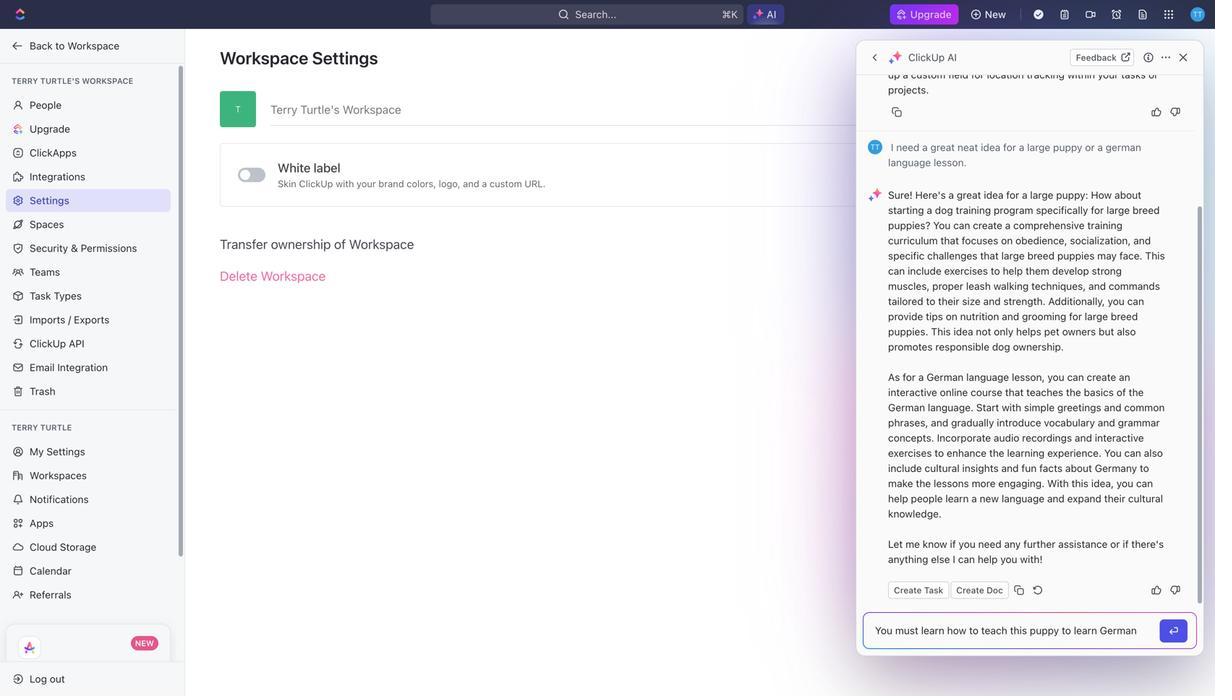 Task type: describe. For each thing, give the bounding box(es) containing it.
a right here's
[[949, 189, 954, 201]]

log out button
[[6, 668, 172, 691]]

grammar
[[1118, 417, 1160, 429]]

online
[[940, 387, 968, 399]]

may
[[1098, 250, 1117, 262]]

great for training
[[957, 189, 982, 201]]

you down any
[[1001, 554, 1018, 566]]

settings inside settings link
[[30, 195, 69, 207]]

i inside i need a great neat idea for a large puppy or a german language lesson.
[[891, 141, 894, 153]]

0 horizontal spatial on
[[946, 311, 958, 323]]

for down additionally,
[[1070, 311, 1082, 323]]

and up the only
[[1002, 311, 1020, 323]]

further
[[1024, 539, 1056, 551]]

1 vertical spatial breed
[[1028, 250, 1055, 262]]

you inside the sure! here's a great idea for a large puppy: how about starting a dog training program specifically for large breed puppies? you can create a comprehensive training curriculum that focuses on obedience, socialization, and specific challenges that large breed puppies may face. this can include exercises to help them develop strong muscles, proper leash walking techniques, and commands tailored to their size and strength. additionally, you can provide tips on nutrition and grooming for large breed puppies. this idea not only helps pet owners but also promotes responsible dog ownership.
[[1108, 296, 1125, 308]]

1 vertical spatial this
[[931, 326, 951, 338]]

0 horizontal spatial tt
[[871, 143, 880, 151]]

0 vertical spatial training
[[956, 204, 991, 216]]

need inside let me know if you need any further assistance or if there's anything else i can help you with!
[[979, 539, 1002, 551]]

skin
[[278, 178, 297, 189]]

Team Na﻿me text field
[[271, 91, 1181, 125]]

email
[[30, 362, 55, 374]]

brand
[[379, 178, 404, 189]]

a left the neat
[[923, 141, 928, 153]]

but
[[1099, 326, 1115, 338]]

tips
[[926, 311, 943, 323]]

task types link
[[6, 285, 171, 308]]

clickapps
[[30, 147, 77, 159]]

1 horizontal spatial cultural
[[1129, 493, 1164, 505]]

socialization,
[[1070, 235, 1131, 247]]

0 vertical spatial cultural
[[925, 463, 960, 475]]

can down commands
[[1128, 296, 1145, 308]]

learning
[[1008, 448, 1045, 459]]

introduce
[[997, 417, 1042, 429]]

workspace up people link
[[82, 76, 133, 86]]

create doc
[[957, 586, 1004, 596]]

vocabulary
[[1044, 417, 1096, 429]]

promotes
[[889, 341, 933, 353]]

api
[[69, 338, 84, 350]]

sure! here's a great idea for a large puppy: how about starting a dog training program specifically for large breed puppies? you can create a comprehensive training curriculum that focuses on obedience, socialization, and specific challenges that large breed puppies may face. this can include exercises to help them develop strong muscles, proper leash walking techniques, and commands tailored to their size and strength. additionally, you can provide tips on nutrition and grooming for large breed puppies. this idea not only helps pet owners but also promotes responsible dog ownership.
[[889, 189, 1168, 353]]

tt inside "dropdown button"
[[1194, 10, 1203, 18]]

large inside i need a great neat idea for a large puppy or a german language lesson.
[[1028, 141, 1051, 153]]

neat
[[958, 141, 978, 153]]

comprehensive
[[1014, 220, 1085, 232]]

1 horizontal spatial german
[[927, 372, 964, 383]]

white label skin clickup with your brand colors, logo, and a custom url.
[[278, 161, 546, 189]]

walking
[[994, 280, 1029, 292]]

more
[[972, 478, 996, 490]]

leash
[[967, 280, 991, 292]]

to up "walking"
[[991, 265, 1000, 277]]

task inside button
[[925, 586, 944, 596]]

only
[[994, 326, 1014, 338]]

assistance
[[1059, 539, 1108, 551]]

trash link
[[6, 380, 171, 403]]

clickapps link
[[6, 141, 171, 165]]

i need a great neat idea for a large puppy or a german language lesson.
[[889, 141, 1144, 169]]

a down here's
[[927, 204, 933, 216]]

1 horizontal spatial this
[[1146, 250, 1165, 262]]

terry turtle
[[12, 423, 72, 433]]

task types
[[30, 290, 82, 302]]

large up specifically
[[1031, 189, 1054, 201]]

new inside button
[[985, 8, 1006, 20]]

help inside the sure! here's a great idea for a large puppy: how about starting a dog training program specifically for large breed puppies? you can create a comprehensive training curriculum that focuses on obedience, socialization, and specific challenges that large breed puppies may face. this can include exercises to help them develop strong muscles, proper leash walking techniques, and commands tailored to their size and strength. additionally, you can provide tips on nutrition and grooming for large breed puppies. this idea not only helps pet owners but also promotes responsible dog ownership.
[[1003, 265, 1023, 277]]

make
[[889, 478, 914, 490]]

also inside the sure! here's a great idea for a large puppy: how about starting a dog training program specifically for large breed puppies? you can create a comprehensive training curriculum that focuses on obedience, socialization, and specific challenges that large breed puppies may face. this can include exercises to help them develop strong muscles, proper leash walking techniques, and commands tailored to their size and strength. additionally, you can provide tips on nutrition and grooming for large breed puppies. this idea not only helps pet owners but also promotes responsible dog ownership.
[[1117, 326, 1136, 338]]

1 horizontal spatial training
[[1088, 220, 1123, 232]]

and up engaging.
[[1002, 463, 1019, 475]]

my settings link
[[6, 441, 171, 464]]

integrations link
[[6, 165, 171, 188]]

you right the "know"
[[959, 539, 976, 551]]

the down audio
[[990, 448, 1005, 459]]

about inside the sure! here's a great idea for a large puppy: how about starting a dog training program specifically for large breed puppies? you can create a comprehensive training curriculum that focuses on obedience, socialization, and specific challenges that large breed puppies may face. this can include exercises to help them develop strong muscles, proper leash walking techniques, and commands tailored to their size and strength. additionally, you can provide tips on nutrition and grooming for large breed puppies. this idea not only helps pet owners but also promotes responsible dog ownership.
[[1115, 189, 1142, 201]]

teams link
[[6, 261, 171, 284]]

to up the tips
[[926, 296, 936, 308]]

cloud
[[30, 542, 57, 554]]

2 if from the left
[[1123, 539, 1129, 551]]

you inside as for a german language lesson, you can create an interactive online course that teaches the basics of the german language. start with simple greetings and common phrases, and gradually introduce vocabulary and grammar concepts. incorporate audio recordings and interactive exercises to enhance the learning experience. you can also include cultural insights and fun facts about germany to make the lessons more engaging. with this idea, you can help people learn a new language and expand their cultural knowledge.
[[1105, 448, 1122, 459]]

0 vertical spatial that
[[941, 235, 959, 247]]

as for a german language lesson, you can create an interactive online course that teaches the basics of the german language. start with simple greetings and common phrases, and gradually introduce vocabulary and grammar concepts. incorporate audio recordings and interactive exercises to enhance the learning experience. you can also include cultural insights and fun facts about germany to make the lessons more engaging. with this idea, you can help people learn a new language and expand their cultural knowledge.
[[889, 372, 1168, 520]]

security & permissions link
[[6, 237, 171, 260]]

exercises inside the sure! here's a great idea for a large puppy: how about starting a dog training program specifically for large breed puppies? you can create a comprehensive training curriculum that focuses on obedience, socialization, and specific challenges that large breed puppies may face. this can include exercises to help them develop strong muscles, proper leash walking techniques, and commands tailored to their size and strength. additionally, you can provide tips on nutrition and grooming for large breed puppies. this idea not only helps pet owners but also promotes responsible dog ownership.
[[945, 265, 988, 277]]

any
[[1005, 539, 1021, 551]]

and down greetings on the bottom right of the page
[[1098, 417, 1116, 429]]

to left enhance
[[935, 448, 944, 459]]

curriculum
[[889, 235, 938, 247]]

1 horizontal spatial that
[[981, 250, 999, 262]]

settings for my
[[47, 446, 85, 458]]

turtle
[[40, 423, 72, 433]]

a left german
[[1098, 141, 1103, 153]]

transfer
[[220, 237, 268, 252]]

can up focuses
[[954, 220, 971, 232]]

else
[[931, 554, 950, 566]]

you inside the sure! here's a great idea for a large puppy: how about starting a dog training program specifically for large breed puppies? you can create a comprehensive training curriculum that focuses on obedience, socialization, and specific challenges that large breed puppies may face. this can include exercises to help them develop strong muscles, proper leash walking techniques, and commands tailored to their size and strength. additionally, you can provide tips on nutrition and grooming for large breed puppies. this idea not only helps pet owners but also promotes responsible dog ownership.
[[934, 220, 951, 232]]

1 vertical spatial ai
[[948, 51, 957, 63]]

that inside as for a german language lesson, you can create an interactive online course that teaches the basics of the german language. start with simple greetings and common phrases, and gradually introduce vocabulary and grammar concepts. incorporate audio recordings and interactive exercises to enhance the learning experience. you can also include cultural insights and fun facts about germany to make the lessons more engaging. with this idea, you can help people learn a new language and expand their cultural knowledge.
[[1006, 387, 1024, 399]]

spaces link
[[6, 213, 171, 236]]

about inside as for a german language lesson, you can create an interactive online course that teaches the basics of the german language. start with simple greetings and common phrases, and gradually introduce vocabulary and grammar concepts. incorporate audio recordings and interactive exercises to enhance the learning experience. you can also include cultural insights and fun facts about germany to make the lessons more engaging. with this idea, you can help people learn a new language and expand their cultural knowledge.
[[1066, 463, 1093, 475]]

turtle's
[[40, 76, 80, 86]]

integrations
[[30, 171, 85, 183]]

1 vertical spatial idea
[[984, 189, 1004, 201]]

the up people
[[916, 478, 931, 490]]

greetings
[[1058, 402, 1102, 414]]

terry for people
[[12, 76, 38, 86]]

and up face. at the right top of the page
[[1134, 235, 1151, 247]]

1 vertical spatial language
[[967, 372, 1010, 383]]

knowledge.
[[889, 508, 942, 520]]

transfer ownership of workspace button
[[220, 229, 414, 260]]

clickup api link
[[6, 332, 171, 356]]

people
[[30, 99, 62, 111]]

upgrade for upgrade link to the left
[[30, 123, 70, 135]]

notifications link
[[6, 488, 171, 512]]

or inside let me know if you need any further assistance or if there's anything else i can help you with!
[[1111, 539, 1120, 551]]

label
[[314, 161, 341, 175]]

security
[[30, 242, 68, 254]]

new button
[[965, 3, 1015, 26]]

workspace inside delete workspace button
[[261, 268, 326, 284]]

enhance
[[947, 448, 987, 459]]

1 vertical spatial dog
[[993, 341, 1011, 353]]

lessons
[[934, 478, 969, 490]]

1 horizontal spatial upgrade link
[[890, 4, 959, 25]]

white
[[278, 161, 311, 175]]

workspace settings
[[220, 48, 378, 68]]

insights
[[963, 463, 999, 475]]

0 horizontal spatial upgrade link
[[6, 118, 171, 141]]

workspace inside transfer ownership of workspace button
[[349, 237, 414, 252]]

include inside as for a german language lesson, you can create an interactive online course that teaches the basics of the german language. start with simple greetings and common phrases, and gradually introduce vocabulary and grammar concepts. incorporate audio recordings and interactive exercises to enhance the learning experience. you can also include cultural insights and fun facts about germany to make the lessons more engaging. with this idea, you can help people learn a new language and expand their cultural knowledge.
[[889, 463, 922, 475]]

imports / exports link
[[6, 309, 171, 332]]

security & permissions
[[30, 242, 137, 254]]

challenges
[[928, 250, 978, 262]]

puppies?
[[889, 220, 931, 232]]

large up "walking"
[[1002, 250, 1025, 262]]

and down 'basics'
[[1105, 402, 1122, 414]]

terry for my settings
[[12, 423, 38, 433]]

a left the "new" in the bottom right of the page
[[972, 493, 977, 505]]

let
[[889, 539, 903, 551]]

create task button
[[889, 582, 950, 599]]

types
[[54, 290, 82, 302]]

this
[[1072, 478, 1089, 490]]

there's
[[1132, 539, 1164, 551]]

log
[[30, 674, 47, 686]]

settings for workspace
[[312, 48, 378, 68]]

engaging.
[[999, 478, 1045, 490]]

storage
[[60, 542, 96, 554]]

nutrition
[[961, 311, 1000, 323]]

0 horizontal spatial task
[[30, 290, 51, 302]]

apps
[[30, 518, 54, 530]]

workspace up t
[[220, 48, 308, 68]]

calendar
[[30, 565, 72, 577]]

specifically
[[1036, 204, 1089, 216]]

simple
[[1025, 402, 1055, 414]]

2 vertical spatial language
[[1002, 493, 1045, 505]]

0 vertical spatial breed
[[1133, 204, 1160, 216]]

and down 'with'
[[1048, 493, 1065, 505]]

recordings
[[1023, 432, 1072, 444]]

language inside i need a great neat idea for a large puppy or a german language lesson.
[[889, 157, 931, 169]]

create task
[[894, 586, 944, 596]]

them
[[1026, 265, 1050, 277]]

owners
[[1063, 326, 1096, 338]]



Task type: locate. For each thing, give the bounding box(es) containing it.
provide
[[889, 311, 923, 323]]

cultural down germany
[[1129, 493, 1164, 505]]

back to workspace button
[[6, 34, 171, 58]]

1 vertical spatial that
[[981, 250, 999, 262]]

you down germany
[[1117, 478, 1134, 490]]

out
[[50, 674, 65, 686]]

if right the "know"
[[950, 539, 956, 551]]

0 horizontal spatial cultural
[[925, 463, 960, 475]]

0 vertical spatial of
[[334, 237, 346, 252]]

saved button
[[1036, 237, 1181, 284]]

0 vertical spatial language
[[889, 157, 931, 169]]

0 vertical spatial include
[[908, 265, 942, 277]]

2 vertical spatial settings
[[47, 446, 85, 458]]

that down focuses
[[981, 250, 999, 262]]

1 horizontal spatial ai
[[948, 51, 957, 63]]

upgrade for the rightmost upgrade link
[[911, 8, 952, 20]]

0 vertical spatial also
[[1117, 326, 1136, 338]]

upgrade link
[[890, 4, 959, 25], [6, 118, 171, 141]]

upgrade up clickapps
[[30, 123, 70, 135]]

or
[[1086, 141, 1095, 153], [1111, 539, 1120, 551]]

strength.
[[1004, 296, 1046, 308]]

can inside let me know if you need any further assistance or if there's anything else i can help you with!
[[958, 554, 975, 566]]

strong
[[1092, 265, 1122, 277]]

for down how
[[1091, 204, 1104, 216]]

my settings
[[30, 446, 85, 458]]

1 vertical spatial i
[[953, 554, 956, 566]]

spaces
[[30, 219, 64, 230]]

0 vertical spatial create
[[973, 220, 1003, 232]]

great up "lesson." at the top right
[[931, 141, 955, 153]]

1 create from the left
[[894, 586, 922, 596]]

face.
[[1120, 250, 1143, 262]]

tt
[[1194, 10, 1203, 18], [871, 143, 880, 151]]

2 horizontal spatial help
[[1003, 265, 1023, 277]]

0 vertical spatial need
[[897, 141, 920, 153]]

0 horizontal spatial need
[[897, 141, 920, 153]]

idea up "responsible" in the right of the page
[[954, 326, 974, 338]]

transfer ownership of workspace button
[[220, 229, 414, 260]]

2 horizontal spatial clickup
[[909, 51, 945, 63]]

0 horizontal spatial also
[[1117, 326, 1136, 338]]

0 horizontal spatial german
[[889, 402, 925, 414]]

0 vertical spatial settings
[[312, 48, 378, 68]]

0 vertical spatial upgrade link
[[890, 4, 959, 25]]

develop
[[1053, 265, 1090, 277]]

language down engaging.
[[1002, 493, 1045, 505]]

can right else
[[958, 554, 975, 566]]

a
[[923, 141, 928, 153], [1019, 141, 1025, 153], [1098, 141, 1103, 153], [482, 178, 487, 189], [949, 189, 954, 201], [1022, 189, 1028, 201], [927, 204, 933, 216], [1006, 220, 1011, 232], [919, 372, 924, 383], [972, 493, 977, 505]]

1 horizontal spatial i
[[953, 554, 956, 566]]

task down else
[[925, 586, 944, 596]]

0 horizontal spatial create
[[894, 586, 922, 596]]

and up nutrition
[[984, 296, 1001, 308]]

program
[[994, 204, 1034, 216]]

help up doc
[[978, 554, 998, 566]]

incorporate
[[937, 432, 991, 444]]

exercises down concepts.
[[889, 448, 932, 459]]

if
[[950, 539, 956, 551], [1123, 539, 1129, 551]]

1 horizontal spatial create
[[957, 586, 985, 596]]

1 horizontal spatial you
[[1105, 448, 1122, 459]]

dog down the only
[[993, 341, 1011, 353]]

for
[[1004, 141, 1017, 153], [1007, 189, 1020, 201], [1091, 204, 1104, 216], [1070, 311, 1082, 323], [903, 372, 916, 383]]

as
[[889, 372, 900, 383]]

can down germany
[[1137, 478, 1153, 490]]

for inside as for a german language lesson, you can create an interactive online course that teaches the basics of the german language. start with simple greetings and common phrases, and gradually introduce vocabulary and grammar concepts. incorporate audio recordings and interactive exercises to enhance the learning experience. you can also include cultural insights and fun facts about germany to make the lessons more engaging. with this idea, you can help people learn a new language and expand their cultural knowledge.
[[903, 372, 916, 383]]

1 horizontal spatial if
[[1123, 539, 1129, 551]]

the up "common"
[[1129, 387, 1144, 399]]

ai button
[[748, 4, 785, 25]]

0 horizontal spatial you
[[934, 220, 951, 232]]

0 vertical spatial idea
[[981, 141, 1001, 153]]

0 horizontal spatial clickup
[[30, 338, 66, 350]]

a left puppy
[[1019, 141, 1025, 153]]

0 horizontal spatial or
[[1086, 141, 1095, 153]]

a left custom
[[482, 178, 487, 189]]

create up focuses
[[973, 220, 1003, 232]]

create for create task
[[894, 586, 922, 596]]

upgrade up 'clickup ai'
[[911, 8, 952, 20]]

and inside white label skin clickup with your brand colors, logo, and a custom url.
[[463, 178, 479, 189]]

lesson,
[[1012, 372, 1045, 383]]

1 vertical spatial interactive
[[1095, 432, 1144, 444]]

facts
[[1040, 463, 1063, 475]]

great for lesson.
[[931, 141, 955, 153]]

their inside the sure! here's a great idea for a large puppy: how about starting a dog training program specifically for large breed puppies? you can create a comprehensive training curriculum that focuses on obedience, socialization, and specific challenges that large breed puppies may face. this can include exercises to help them develop strong muscles, proper leash walking techniques, and commands tailored to their size and strength. additionally, you can provide tips on nutrition and grooming for large breed puppies. this idea not only helps pet owners but also promotes responsible dog ownership.
[[939, 296, 960, 308]]

exercises inside as for a german language lesson, you can create an interactive online course that teaches the basics of the german language. start with simple greetings and common phrases, and gradually introduce vocabulary and grammar concepts. incorporate audio recordings and interactive exercises to enhance the learning experience. you can also include cultural insights and fun facts about germany to make the lessons more engaging. with this idea, you can help people learn a new language and expand their cultural knowledge.
[[889, 448, 932, 459]]

create inside as for a german language lesson, you can create an interactive online course that teaches the basics of the german language. start with simple greetings and common phrases, and gradually introduce vocabulary and grammar concepts. incorporate audio recordings and interactive exercises to enhance the learning experience. you can also include cultural insights and fun facts about germany to make the lessons more engaging. with this idea, you can help people learn a new language and expand their cultural knowledge.
[[1087, 372, 1117, 383]]

and down language.
[[931, 417, 949, 429]]

1 vertical spatial settings
[[30, 195, 69, 207]]

delete workspace
[[220, 268, 326, 284]]

course
[[971, 387, 1003, 399]]

and down strong at the right
[[1089, 280, 1106, 292]]

idea
[[981, 141, 1001, 153], [984, 189, 1004, 201], [954, 326, 974, 338]]

0 vertical spatial their
[[939, 296, 960, 308]]

clickup for clickup api
[[30, 338, 66, 350]]

to right back
[[55, 40, 65, 52]]

doc
[[987, 586, 1004, 596]]

1 vertical spatial with
[[1002, 402, 1022, 414]]

create down anything
[[894, 586, 922, 596]]

idea up program
[[984, 189, 1004, 201]]

0 horizontal spatial their
[[939, 296, 960, 308]]

1 horizontal spatial exercises
[[945, 265, 988, 277]]

email integration
[[30, 362, 108, 374]]

/
[[68, 314, 71, 326]]

about up this
[[1066, 463, 1093, 475]]

or right assistance
[[1111, 539, 1120, 551]]

Tell AI what to do next text field
[[875, 624, 1150, 639]]

a inside white label skin clickup with your brand colors, logo, and a custom url.
[[482, 178, 487, 189]]

1 horizontal spatial or
[[1111, 539, 1120, 551]]

feedback
[[1076, 52, 1117, 63]]

need up sure!
[[897, 141, 920, 153]]

language up the course
[[967, 372, 1010, 383]]

of down an
[[1117, 387, 1126, 399]]

cloud storage link
[[6, 536, 171, 559]]

can up germany
[[1125, 448, 1142, 459]]

an
[[1119, 372, 1131, 383]]

this right face. at the right top of the page
[[1146, 250, 1165, 262]]

for up program
[[1007, 189, 1020, 201]]

me
[[906, 539, 920, 551]]

0 vertical spatial i
[[891, 141, 894, 153]]

2 create from the left
[[957, 586, 985, 596]]

ownership.
[[1013, 341, 1064, 353]]

logo,
[[439, 178, 461, 189]]

1 vertical spatial you
[[1105, 448, 1122, 459]]

delete workspace button
[[220, 260, 326, 292]]

size
[[963, 296, 981, 308]]

for inside i need a great neat idea for a large puppy or a german language lesson.
[[1004, 141, 1017, 153]]

learn
[[946, 493, 969, 505]]

0 horizontal spatial dog
[[935, 204, 953, 216]]

of right ownership
[[334, 237, 346, 252]]

a right as
[[919, 372, 924, 383]]

2 vertical spatial breed
[[1111, 311, 1138, 323]]

i
[[891, 141, 894, 153], [953, 554, 956, 566]]

that up challenges
[[941, 235, 959, 247]]

1 vertical spatial about
[[1066, 463, 1093, 475]]

0 vertical spatial tt
[[1194, 10, 1203, 18]]

0 horizontal spatial help
[[889, 493, 909, 505]]

or inside i need a great neat idea for a large puppy or a german language lesson.
[[1086, 141, 1095, 153]]

a down program
[[1006, 220, 1011, 232]]

0 vertical spatial clickup
[[909, 51, 945, 63]]

1 horizontal spatial on
[[1002, 235, 1013, 247]]

imports / exports
[[30, 314, 109, 326]]

1 vertical spatial training
[[1088, 220, 1123, 232]]

language up sure!
[[889, 157, 931, 169]]

1 horizontal spatial create
[[1087, 372, 1117, 383]]

1 vertical spatial tt
[[871, 143, 880, 151]]

with!
[[1020, 554, 1043, 566]]

help inside let me know if you need any further assistance or if there's anything else i can help you with!
[[978, 554, 998, 566]]

idea inside i need a great neat idea for a large puppy or a german language lesson.
[[981, 141, 1001, 153]]

a up program
[[1022, 189, 1028, 201]]

their inside as for a german language lesson, you can create an interactive online course that teaches the basics of the german language. start with simple greetings and common phrases, and gradually introduce vocabulary and grammar concepts. incorporate audio recordings and interactive exercises to enhance the learning experience. you can also include cultural insights and fun facts about germany to make the lessons more engaging. with this idea, you can help people learn a new language and expand their cultural knowledge.
[[1105, 493, 1126, 505]]

1 vertical spatial of
[[1117, 387, 1126, 399]]

basics
[[1084, 387, 1114, 399]]

great inside the sure! here's a great idea for a large puppy: how about starting a dog training program specifically for large breed puppies? you can create a comprehensive training curriculum that focuses on obedience, socialization, and specific challenges that large breed puppies may face. this can include exercises to help them develop strong muscles, proper leash walking techniques, and commands tailored to their size and strength. additionally, you can provide tips on nutrition and grooming for large breed puppies. this idea not only helps pet owners but also promotes responsible dog ownership.
[[957, 189, 982, 201]]

also right but
[[1117, 326, 1136, 338]]

search...
[[575, 8, 617, 20]]

phrases,
[[889, 417, 929, 429]]

expand
[[1068, 493, 1102, 505]]

terry turtle's workspace
[[12, 76, 133, 86]]

or right puppy
[[1086, 141, 1095, 153]]

pet
[[1045, 326, 1060, 338]]

about right how
[[1115, 189, 1142, 201]]

0 vertical spatial task
[[30, 290, 51, 302]]

clickup inside clickup api link
[[30, 338, 66, 350]]

1 vertical spatial need
[[979, 539, 1002, 551]]

tt button
[[1187, 3, 1210, 26]]

with
[[1048, 478, 1069, 490]]

of inside transfer ownership of workspace button
[[334, 237, 346, 252]]

you up challenges
[[934, 220, 951, 232]]

can up 'basics'
[[1068, 372, 1084, 383]]

interactive
[[889, 387, 938, 399], [1095, 432, 1144, 444]]

for right the neat
[[1004, 141, 1017, 153]]

with inside as for a german language lesson, you can create an interactive online course that teaches the basics of the german language. start with simple greetings and common phrases, and gradually introduce vocabulary and grammar concepts. incorporate audio recordings and interactive exercises to enhance the learning experience. you can also include cultural insights and fun facts about germany to make the lessons more engaging. with this idea, you can help people learn a new language and expand their cultural knowledge.
[[1002, 402, 1022, 414]]

puppy:
[[1057, 189, 1089, 201]]

task down teams
[[30, 290, 51, 302]]

1 horizontal spatial interactive
[[1095, 432, 1144, 444]]

0 horizontal spatial interactive
[[889, 387, 938, 399]]

large down how
[[1107, 204, 1130, 216]]

also down grammar
[[1144, 448, 1163, 459]]

their down idea,
[[1105, 493, 1126, 505]]

1 horizontal spatial of
[[1117, 387, 1126, 399]]

i inside let me know if you need any further assistance or if there's anything else i can help you with!
[[953, 554, 956, 566]]

1 horizontal spatial their
[[1105, 493, 1126, 505]]

how
[[1091, 189, 1112, 201]]

their
[[939, 296, 960, 308], [1105, 493, 1126, 505]]

german up online at bottom right
[[927, 372, 964, 383]]

0 vertical spatial help
[[1003, 265, 1023, 277]]

gradually
[[952, 417, 994, 429]]

for right as
[[903, 372, 916, 383]]

settings inside my settings link
[[47, 446, 85, 458]]

0 horizontal spatial great
[[931, 141, 955, 153]]

new
[[980, 493, 999, 505]]

ai
[[767, 8, 777, 20], [948, 51, 957, 63]]

1 vertical spatial task
[[925, 586, 944, 596]]

breed up but
[[1111, 311, 1138, 323]]

0 vertical spatial german
[[927, 372, 964, 383]]

create for create doc
[[957, 586, 985, 596]]

need inside i need a great neat idea for a large puppy or a german language lesson.
[[897, 141, 920, 153]]

settings
[[312, 48, 378, 68], [30, 195, 69, 207], [47, 446, 85, 458]]

2 vertical spatial help
[[978, 554, 998, 566]]

1 horizontal spatial need
[[979, 539, 1002, 551]]

help down make
[[889, 493, 909, 505]]

2 vertical spatial idea
[[954, 326, 974, 338]]

1 vertical spatial exercises
[[889, 448, 932, 459]]

i right else
[[953, 554, 956, 566]]

create inside the sure! here's a great idea for a large puppy: how about starting a dog training program specifically for large breed puppies? you can create a comprehensive training curriculum that focuses on obedience, socialization, and specific challenges that large breed puppies may face. this can include exercises to help them develop strong muscles, proper leash walking techniques, and commands tailored to their size and strength. additionally, you can provide tips on nutrition and grooming for large breed puppies. this idea not only helps pet owners but also promotes responsible dog ownership.
[[973, 220, 1003, 232]]

if left there's
[[1123, 539, 1129, 551]]

1 horizontal spatial about
[[1115, 189, 1142, 201]]

0 horizontal spatial new
[[135, 639, 154, 649]]

clickup
[[909, 51, 945, 63], [299, 178, 333, 189], [30, 338, 66, 350]]

great inside i need a great neat idea for a large puppy or a german language lesson.
[[931, 141, 955, 153]]

0 horizontal spatial about
[[1066, 463, 1093, 475]]

1 horizontal spatial upgrade
[[911, 8, 952, 20]]

1 horizontal spatial help
[[978, 554, 998, 566]]

need
[[897, 141, 920, 153], [979, 539, 1002, 551]]

1 vertical spatial upgrade
[[30, 123, 70, 135]]

and up experience.
[[1075, 432, 1093, 444]]

with left your
[[336, 178, 354, 189]]

breed down obedience,
[[1028, 250, 1055, 262]]

and right logo,
[[463, 178, 479, 189]]

back
[[30, 40, 53, 52]]

0 vertical spatial with
[[336, 178, 354, 189]]

workspace down ownership
[[261, 268, 326, 284]]

1 vertical spatial german
[[889, 402, 925, 414]]

0 horizontal spatial this
[[931, 326, 951, 338]]

exercises
[[945, 265, 988, 277], [889, 448, 932, 459]]

0 vertical spatial terry
[[12, 76, 38, 86]]

clickup for clickup ai
[[909, 51, 945, 63]]

clickup ai
[[909, 51, 957, 63]]

1 vertical spatial or
[[1111, 539, 1120, 551]]

1 horizontal spatial dog
[[993, 341, 1011, 353]]

audio
[[994, 432, 1020, 444]]

can down 'specific' on the top
[[889, 265, 905, 277]]

help inside as for a german language lesson, you can create an interactive online course that teaches the basics of the german language. start with simple greetings and common phrases, and gradually introduce vocabulary and grammar concepts. incorporate audio recordings and interactive exercises to enhance the learning experience. you can also include cultural insights and fun facts about germany to make the lessons more engaging. with this idea, you can help people learn a new language and expand their cultural knowledge.
[[889, 493, 909, 505]]

1 vertical spatial cultural
[[1129, 493, 1164, 505]]

1 horizontal spatial clickup
[[299, 178, 333, 189]]

on right the tips
[[946, 311, 958, 323]]

workspace inside back to workspace button
[[67, 40, 120, 52]]

this down the tips
[[931, 326, 951, 338]]

you
[[934, 220, 951, 232], [1105, 448, 1122, 459]]

⏎ button
[[1160, 620, 1188, 643]]

great down "lesson." at the top right
[[957, 189, 982, 201]]

the
[[1066, 387, 1082, 399], [1129, 387, 1144, 399], [990, 448, 1005, 459], [916, 478, 931, 490]]

1 terry from the top
[[12, 76, 38, 86]]

1 vertical spatial on
[[946, 311, 958, 323]]

include up make
[[889, 463, 922, 475]]

to right germany
[[1140, 463, 1150, 475]]

also inside as for a german language lesson, you can create an interactive online course that teaches the basics of the german language. start with simple greetings and common phrases, and gradually introduce vocabulary and grammar concepts. incorporate audio recordings and interactive exercises to enhance the learning experience. you can also include cultural insights and fun facts about germany to make the lessons more engaging. with this idea, you can help people learn a new language and expand their cultural knowledge.
[[1144, 448, 1163, 459]]

ai inside button
[[767, 8, 777, 20]]

exports
[[74, 314, 109, 326]]

cloud storage
[[30, 542, 96, 554]]

include up muscles,
[[908, 265, 942, 277]]

1 horizontal spatial task
[[925, 586, 944, 596]]

that down lesson,
[[1006, 387, 1024, 399]]

integration
[[57, 362, 108, 374]]

know
[[923, 539, 948, 551]]

upgrade link down people link
[[6, 118, 171, 141]]

of inside as for a german language lesson, you can create an interactive online course that teaches the basics of the german language. start with simple greetings and common phrases, and gradually introduce vocabulary and grammar concepts. incorporate audio recordings and interactive exercises to enhance the learning experience. you can also include cultural insights and fun facts about germany to make the lessons more engaging. with this idea, you can help people learn a new language and expand their cultural knowledge.
[[1117, 387, 1126, 399]]

0 horizontal spatial create
[[973, 220, 1003, 232]]

upgrade link up 'clickup ai'
[[890, 4, 959, 25]]

you up teaches
[[1048, 372, 1065, 383]]

the up greetings on the bottom right of the page
[[1066, 387, 1082, 399]]

0 horizontal spatial with
[[336, 178, 354, 189]]

sure!
[[889, 189, 913, 201]]

1 if from the left
[[950, 539, 956, 551]]

create
[[894, 586, 922, 596], [957, 586, 985, 596]]

0 vertical spatial about
[[1115, 189, 1142, 201]]

0 horizontal spatial of
[[334, 237, 346, 252]]

colors,
[[407, 178, 436, 189]]

training up socialization,
[[1088, 220, 1123, 232]]

tailored
[[889, 296, 924, 308]]

to inside button
[[55, 40, 65, 52]]

their down proper
[[939, 296, 960, 308]]

let me know if you need any further assistance or if there's anything else i can help you with!
[[889, 539, 1167, 566]]

clickup inside white label skin clickup with your brand colors, logo, and a custom url.
[[299, 178, 333, 189]]

help up "walking"
[[1003, 265, 1023, 277]]

1 vertical spatial their
[[1105, 493, 1126, 505]]

imports
[[30, 314, 65, 326]]

0 vertical spatial this
[[1146, 250, 1165, 262]]

you down commands
[[1108, 296, 1125, 308]]

1 horizontal spatial with
[[1002, 402, 1022, 414]]

2 terry from the top
[[12, 423, 38, 433]]

interactive down grammar
[[1095, 432, 1144, 444]]

and
[[463, 178, 479, 189], [1134, 235, 1151, 247], [1089, 280, 1106, 292], [984, 296, 1001, 308], [1002, 311, 1020, 323], [1105, 402, 1122, 414], [931, 417, 949, 429], [1098, 417, 1116, 429], [1075, 432, 1093, 444], [1002, 463, 1019, 475], [1048, 493, 1065, 505]]

about
[[1115, 189, 1142, 201], [1066, 463, 1093, 475]]

muscles,
[[889, 280, 930, 292]]

include inside the sure! here's a great idea for a large puppy: how about starting a dog training program specifically for large breed puppies? you can create a comprehensive training curriculum that focuses on obedience, socialization, and specific challenges that large breed puppies may face. this can include exercises to help them develop strong muscles, proper leash walking techniques, and commands tailored to their size and strength. additionally, you can provide tips on nutrition and grooming for large breed puppies. this idea not only helps pet owners but also promotes responsible dog ownership.
[[908, 265, 942, 277]]

t
[[235, 104, 241, 114]]

large up but
[[1085, 311, 1108, 323]]

0 vertical spatial you
[[934, 220, 951, 232]]

language.
[[928, 402, 974, 414]]

on right focuses
[[1002, 235, 1013, 247]]

1 vertical spatial include
[[889, 463, 922, 475]]

workspace up "terry turtle's workspace"
[[67, 40, 120, 52]]

0 vertical spatial dog
[[935, 204, 953, 216]]

create left doc
[[957, 586, 985, 596]]

1 vertical spatial help
[[889, 493, 909, 505]]

with inside white label skin clickup with your brand colors, logo, and a custom url.
[[336, 178, 354, 189]]



Task type: vqa. For each thing, say whether or not it's contained in the screenshot.
first the press from the top of the dialog containing Owner
no



